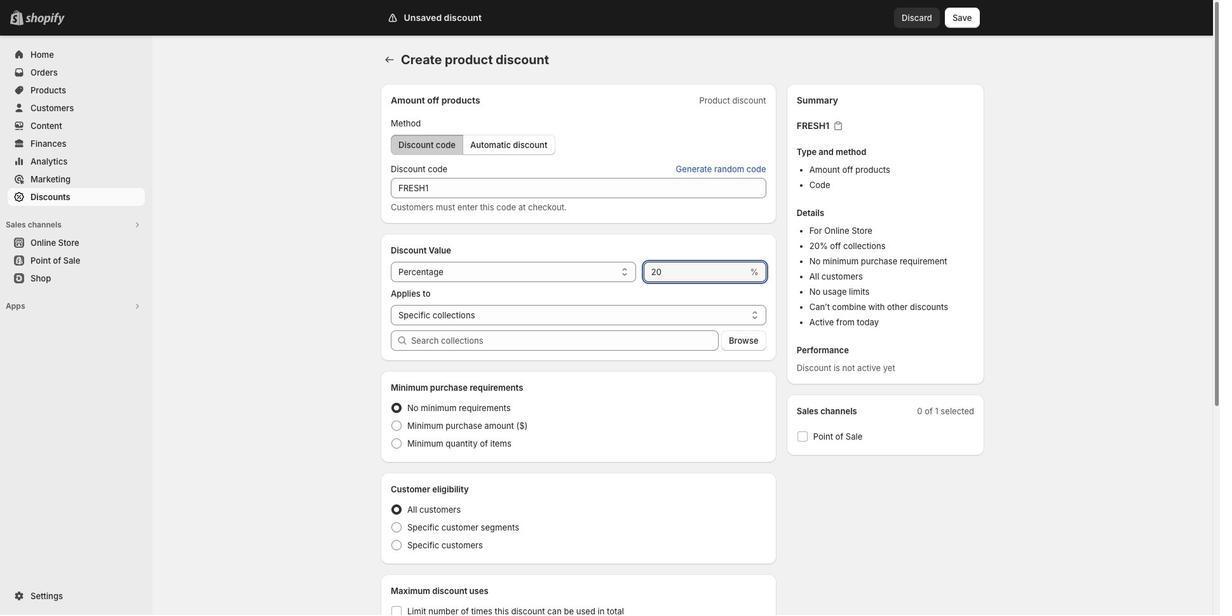 Task type: describe. For each thing, give the bounding box(es) containing it.
Search collections text field
[[411, 331, 719, 351]]



Task type: vqa. For each thing, say whether or not it's contained in the screenshot.
Shopify image
yes



Task type: locate. For each thing, give the bounding box(es) containing it.
None text field
[[391, 178, 767, 198], [644, 262, 748, 282], [391, 178, 767, 198], [644, 262, 748, 282]]

shopify image
[[25, 13, 65, 25]]



